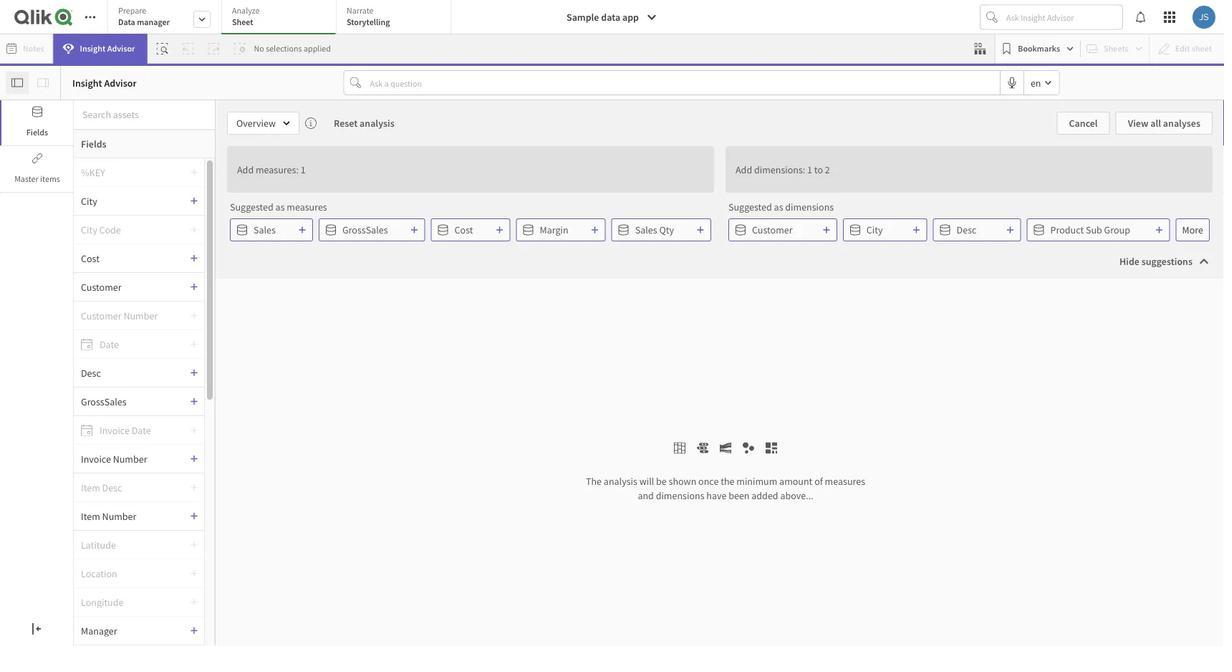 Task type: locate. For each thing, give the bounding box(es) containing it.
1 for measures:
[[301, 163, 306, 176]]

1 vertical spatial grosssales button
[[74, 395, 190, 408]]

cost button inside menu item
[[74, 252, 190, 265]]

menu inside choose an option below to get started adding to this sheet... application
[[74, 158, 215, 646]]

city button inside menu item
[[74, 195, 190, 207]]

to
[[814, 163, 823, 176], [574, 216, 589, 237], [726, 216, 741, 237], [830, 409, 838, 422], [658, 450, 666, 463]]

analysis inside the analysis will be shown once the minimum amount of measures and dimensions have been added above...
[[604, 475, 638, 488]]

sample data app button
[[558, 6, 666, 29]]

1 horizontal spatial sales
[[635, 224, 657, 236]]

choose an option below to get started adding to this sheet...
[[398, 216, 827, 237]]

to inside to start creating visualizations and build your new sheet.
[[830, 409, 838, 422]]

1 vertical spatial measures
[[825, 475, 865, 488]]

cost inside menu item
[[81, 252, 100, 265]]

1 horizontal spatial analysis
[[604, 475, 638, 488]]

suggested down the dimensions:
[[729, 201, 772, 213]]

dimensions down shown
[[656, 489, 705, 502]]

0 vertical spatial city button
[[74, 195, 190, 207]]

customer
[[752, 224, 793, 236], [81, 280, 122, 293]]

1 horizontal spatial suggested
[[729, 201, 772, 213]]

an
[[455, 216, 473, 237]]

have
[[707, 489, 727, 502]]

invoice
[[81, 452, 111, 465]]

grosssales
[[342, 224, 388, 236], [81, 395, 127, 408]]

1 left "2"
[[807, 163, 812, 176]]

1 vertical spatial desc
[[81, 366, 101, 379]]

1 1 from the left
[[301, 163, 306, 176]]

the
[[586, 475, 602, 488]]

0 vertical spatial cost
[[455, 224, 473, 236]]

0 vertical spatial be
[[619, 450, 629, 463]]

qty
[[659, 224, 674, 236]]

1 right measures:
[[301, 163, 306, 176]]

menu
[[74, 158, 215, 646]]

0 vertical spatial and
[[825, 431, 841, 444]]

2 1 from the left
[[807, 163, 812, 176]]

the
[[721, 475, 735, 488]]

1 vertical spatial insight
[[72, 76, 102, 89]]

sheet.
[[805, 450, 830, 463], [599, 470, 625, 483]]

1 vertical spatial customer button
[[74, 280, 190, 293]]

1 vertical spatial and
[[638, 489, 654, 502]]

customer button inside menu item
[[74, 280, 190, 293]]

1 horizontal spatial as
[[774, 201, 783, 213]]

2 sales from the left
[[635, 224, 657, 236]]

as
[[276, 201, 285, 213], [774, 201, 783, 213]]

2 master items button from the left
[[1, 147, 73, 192]]

master items button
[[0, 147, 73, 192], [1, 147, 73, 192]]

0 vertical spatial number
[[113, 452, 147, 465]]

grosssales down the desc menu item
[[81, 395, 127, 408]]

insight advisor button
[[53, 34, 147, 64]]

2 suggested from the left
[[729, 201, 772, 213]]

0 vertical spatial city
[[81, 195, 97, 207]]

0 horizontal spatial analysis
[[360, 117, 395, 130]]

sheet. down the can
[[599, 470, 625, 483]]

0 horizontal spatial desc
[[81, 366, 101, 379]]

number for invoice number
[[113, 452, 147, 465]]

1 vertical spatial grosssales
[[81, 395, 127, 408]]

this down suggested as dimensions
[[745, 216, 771, 237]]

overview button
[[227, 112, 299, 135]]

narrate storytelling
[[347, 5, 390, 28]]

sales
[[254, 224, 276, 236], [635, 224, 657, 236]]

cancel
[[1069, 117, 1098, 130]]

0 horizontal spatial measures
[[287, 201, 327, 213]]

sales for sales
[[254, 224, 276, 236]]

1 vertical spatial city button
[[843, 219, 928, 241]]

0 horizontal spatial city button
[[74, 195, 190, 207]]

0 vertical spatial insight advisor
[[80, 43, 135, 54]]

as up the sheet...
[[774, 201, 783, 213]]

1 horizontal spatial desc
[[957, 224, 977, 236]]

fields up master items
[[26, 127, 48, 138]]

0 horizontal spatial customer button
[[74, 280, 190, 293]]

0 vertical spatial cost button
[[431, 219, 510, 241]]

data
[[601, 11, 621, 24]]

.
[[657, 429, 659, 442]]

grosssales left choose
[[342, 224, 388, 236]]

1 vertical spatial customer
[[81, 280, 122, 293]]

1 vertical spatial dimensions
[[656, 489, 705, 502]]

desc
[[957, 224, 977, 236], [81, 366, 101, 379]]

1 vertical spatial cost
[[81, 252, 100, 265]]

0 horizontal spatial be
[[619, 450, 629, 463]]

to inside '. any found insights can be saved to this sheet.'
[[658, 450, 666, 463]]

0 horizontal spatial sheet.
[[599, 470, 625, 483]]

suggestions
[[1142, 255, 1193, 268]]

insight advisor down insight advisor dropdown button
[[72, 76, 137, 89]]

cost left 'option'
[[455, 224, 473, 236]]

sales left qty
[[635, 224, 657, 236]]

analysis right reset
[[360, 117, 395, 130]]

0 vertical spatial customer button
[[729, 219, 837, 241]]

add for add dimensions: 1 to 2
[[736, 163, 752, 176]]

0 vertical spatial sheet.
[[805, 450, 830, 463]]

0 vertical spatial grosssales button
[[319, 219, 425, 241]]

0 horizontal spatial suggested
[[230, 201, 274, 213]]

number right invoice
[[113, 452, 147, 465]]

to left start
[[830, 409, 838, 422]]

dimensions up the sheet...
[[785, 201, 834, 213]]

0 horizontal spatial sales
[[254, 224, 276, 236]]

grosssales button
[[319, 219, 425, 241], [74, 395, 190, 408]]

analysis inside button
[[360, 117, 395, 130]]

customer button
[[729, 219, 837, 241], [74, 280, 190, 293]]

en
[[1031, 76, 1041, 89]]

fields
[[26, 127, 48, 138], [81, 138, 106, 150]]

be right the can
[[619, 450, 629, 463]]

this inside '. any found insights can be saved to this sheet.'
[[668, 450, 684, 463]]

1 horizontal spatial sheet.
[[805, 450, 830, 463]]

fields down search assets text field
[[81, 138, 106, 150]]

option
[[476, 216, 523, 237]]

more
[[1183, 224, 1204, 236]]

1 add from the left
[[237, 163, 254, 176]]

1 vertical spatial be
[[656, 475, 667, 488]]

suggested for sales
[[230, 201, 274, 213]]

1 vertical spatial this
[[668, 450, 684, 463]]

1 horizontal spatial customer button
[[729, 219, 837, 241]]

0 vertical spatial analysis
[[360, 117, 395, 130]]

measures right of
[[825, 475, 865, 488]]

product sub group
[[1051, 224, 1130, 236]]

cost up customer menu item
[[81, 252, 100, 265]]

desc inside menu item
[[81, 366, 101, 379]]

1 horizontal spatial measures
[[825, 475, 865, 488]]

advisor
[[107, 43, 135, 54], [104, 76, 137, 89]]

customer menu item
[[74, 273, 204, 302]]

0 horizontal spatial this
[[668, 450, 684, 463]]

0 horizontal spatial desc button
[[74, 366, 190, 379]]

be
[[619, 450, 629, 463], [656, 475, 667, 488]]

customer button down cost menu item
[[74, 280, 190, 293]]

1 horizontal spatial and
[[825, 431, 841, 444]]

1 horizontal spatial be
[[656, 475, 667, 488]]

and left build
[[825, 431, 841, 444]]

1 vertical spatial desc button
[[74, 366, 190, 379]]

reset analysis
[[334, 117, 395, 130]]

been
[[729, 489, 750, 502]]

0 vertical spatial grosssales
[[342, 224, 388, 236]]

1 horizontal spatial this
[[745, 216, 771, 237]]

and inside to start creating visualizations and build your new sheet.
[[825, 431, 841, 444]]

1 vertical spatial cost button
[[74, 252, 190, 265]]

insights
[[567, 450, 600, 463]]

and inside the analysis will be shown once the minimum amount of measures and dimensions have been added above...
[[638, 489, 654, 502]]

item
[[81, 510, 100, 523]]

suggested up the sales button
[[230, 201, 274, 213]]

city button
[[74, 195, 190, 207], [843, 219, 928, 241]]

hide suggestions button
[[1108, 250, 1219, 273]]

sales down suggested as measures
[[254, 224, 276, 236]]

view
[[1128, 117, 1149, 130]]

sheet. right the 'new'
[[805, 450, 830, 463]]

0 horizontal spatial add
[[237, 163, 254, 176]]

this down any
[[668, 450, 684, 463]]

1 horizontal spatial city
[[867, 224, 883, 236]]

number inside item number menu item
[[102, 510, 136, 523]]

analysis left will
[[604, 475, 638, 488]]

as for dimensions
[[774, 201, 783, 213]]

hide
[[1120, 255, 1140, 268]]

2 as from the left
[[774, 201, 783, 213]]

0 horizontal spatial customer
[[81, 280, 122, 293]]

Ask a question text field
[[367, 71, 1000, 94]]

0 horizontal spatial cost button
[[74, 252, 190, 265]]

product
[[1051, 224, 1084, 236]]

item number
[[81, 510, 136, 523]]

1 vertical spatial city
[[867, 224, 883, 236]]

item number menu item
[[74, 502, 204, 531]]

adding
[[673, 216, 723, 237]]

tab list
[[107, 0, 456, 36]]

0 horizontal spatial as
[[276, 201, 285, 213]]

this
[[745, 216, 771, 237], [668, 450, 684, 463]]

sheet
[[232, 16, 253, 28]]

1 sales from the left
[[254, 224, 276, 236]]

Ask Insight Advisor text field
[[1004, 6, 1123, 29]]

1 horizontal spatial city button
[[843, 219, 928, 241]]

insight advisor inside dropdown button
[[80, 43, 135, 54]]

1 horizontal spatial cost button
[[431, 219, 510, 241]]

started
[[619, 216, 669, 237]]

1 vertical spatial sheet.
[[599, 470, 625, 483]]

1 horizontal spatial cost
[[455, 224, 473, 236]]

and
[[825, 431, 841, 444], [638, 489, 654, 502]]

customer down suggested as dimensions
[[752, 224, 793, 236]]

0 horizontal spatial cost
[[81, 252, 100, 265]]

0 horizontal spatial grosssales button
[[74, 395, 190, 408]]

0 horizontal spatial 1
[[301, 163, 306, 176]]

advisor down insight advisor dropdown button
[[104, 76, 137, 89]]

and down will
[[638, 489, 654, 502]]

1 vertical spatial number
[[102, 510, 136, 523]]

cost button
[[431, 219, 510, 241], [74, 252, 190, 265]]

insight advisor
[[80, 43, 135, 54], [72, 76, 137, 89]]

0 vertical spatial insight
[[80, 43, 106, 54]]

1 horizontal spatial 1
[[807, 163, 812, 176]]

0 horizontal spatial city
[[81, 195, 97, 207]]

customer button down suggested as dimensions
[[729, 219, 837, 241]]

1 vertical spatial analysis
[[604, 475, 638, 488]]

to right saved
[[658, 450, 666, 463]]

analysis
[[360, 117, 395, 130], [604, 475, 638, 488]]

invoice number menu item
[[74, 445, 204, 474]]

2 add from the left
[[736, 163, 752, 176]]

0 horizontal spatial dimensions
[[656, 489, 705, 502]]

insight advisor down data
[[80, 43, 135, 54]]

add left the dimensions:
[[736, 163, 752, 176]]

0 vertical spatial desc
[[957, 224, 977, 236]]

as up the sales button
[[276, 201, 285, 213]]

1 as from the left
[[276, 201, 285, 213]]

the analysis will be shown once the minimum amount of measures and dimensions have been added above...
[[586, 475, 865, 502]]

customer down cost menu item
[[81, 280, 122, 293]]

advisor down data
[[107, 43, 135, 54]]

add left measures:
[[237, 163, 254, 176]]

0 vertical spatial customer
[[752, 224, 793, 236]]

smart search image
[[157, 43, 168, 54]]

0 vertical spatial dimensions
[[785, 201, 834, 213]]

margin
[[540, 224, 569, 236]]

to left get
[[574, 216, 589, 237]]

creating
[[730, 431, 764, 444]]

tab list containing prepare
[[107, 0, 456, 36]]

more button
[[1176, 219, 1210, 241]]

analyze sheet
[[232, 5, 260, 28]]

0 horizontal spatial and
[[638, 489, 654, 502]]

city
[[81, 195, 97, 207], [867, 224, 883, 236]]

new
[[785, 450, 803, 463]]

1 horizontal spatial desc button
[[933, 219, 1021, 241]]

fields button
[[0, 100, 73, 145], [1, 100, 73, 145], [74, 130, 215, 158]]

menu containing city
[[74, 158, 215, 646]]

number right item
[[102, 510, 136, 523]]

cost
[[455, 224, 473, 236], [81, 252, 100, 265]]

0 vertical spatial advisor
[[107, 43, 135, 54]]

be right will
[[656, 475, 667, 488]]

1 suggested from the left
[[230, 201, 274, 213]]

1 horizontal spatial add
[[736, 163, 752, 176]]

manager button
[[74, 624, 190, 637]]

0 horizontal spatial grosssales
[[81, 395, 127, 408]]

0 vertical spatial measures
[[287, 201, 327, 213]]

number inside invoice number menu item
[[113, 452, 147, 465]]

insight
[[80, 43, 106, 54], [72, 76, 102, 89]]

0 vertical spatial this
[[745, 216, 771, 237]]

grosssales menu item
[[74, 388, 204, 416]]

cancel button
[[1057, 112, 1110, 135]]

sheet. inside '. any found insights can be saved to this sheet.'
[[599, 470, 625, 483]]

sales button
[[230, 219, 313, 241]]

desc button inside the desc menu item
[[74, 366, 190, 379]]

measures up the sales button
[[287, 201, 327, 213]]



Task type: vqa. For each thing, say whether or not it's contained in the screenshot.
top and
yes



Task type: describe. For each thing, give the bounding box(es) containing it.
no
[[254, 43, 264, 54]]

any
[[661, 429, 677, 442]]

dimensions inside the analysis will be shown once the minimum amount of measures and dimensions have been added above...
[[656, 489, 705, 502]]

sample
[[567, 11, 599, 24]]

number for item number
[[102, 510, 136, 523]]

customer inside menu item
[[81, 280, 122, 293]]

group
[[1104, 224, 1130, 236]]

sales qty button
[[612, 219, 711, 241]]

1 vertical spatial insight advisor
[[72, 76, 137, 89]]

choose an option below to get started adding to this sheet... application
[[0, 0, 1224, 646]]

desc menu item
[[74, 359, 204, 388]]

data
[[118, 16, 135, 28]]

cost inside button
[[455, 224, 473, 236]]

1 horizontal spatial dimensions
[[785, 201, 834, 213]]

be inside the analysis will be shown once the minimum amount of measures and dimensions have been added above...
[[656, 475, 667, 488]]

item number button
[[74, 510, 190, 523]]

can
[[602, 450, 617, 463]]

add measures: 1
[[237, 163, 306, 176]]

city menu item
[[74, 187, 204, 216]]

prepare
[[118, 5, 146, 16]]

overview
[[236, 117, 276, 130]]

Search assets text field
[[74, 102, 215, 128]]

bookmarks
[[1018, 43, 1060, 54]]

suggested for customer
[[729, 201, 772, 213]]

master
[[14, 173, 38, 184]]

manager
[[81, 624, 117, 637]]

analyze
[[232, 5, 260, 16]]

choose
[[398, 216, 451, 237]]

storytelling
[[347, 16, 390, 28]]

measures inside the analysis will be shown once the minimum amount of measures and dimensions have been added above...
[[825, 475, 865, 488]]

en button
[[1024, 71, 1059, 95]]

suggested as measures
[[230, 201, 327, 213]]

1 horizontal spatial fields
[[81, 138, 106, 150]]

sheet. inside to start creating visualizations and build your new sheet.
[[805, 450, 830, 463]]

product sub group button
[[1027, 219, 1170, 241]]

2
[[825, 163, 830, 176]]

visualizations
[[766, 431, 823, 444]]

start
[[840, 409, 860, 422]]

app
[[623, 11, 639, 24]]

1 vertical spatial advisor
[[104, 76, 137, 89]]

amount
[[780, 475, 813, 488]]

invoice number
[[81, 452, 147, 465]]

grosssales button inside grosssales menu item
[[74, 395, 190, 408]]

to right adding
[[726, 216, 741, 237]]

manager
[[137, 16, 170, 28]]

shown
[[669, 475, 697, 488]]

below
[[527, 216, 571, 237]]

minimum
[[737, 475, 778, 488]]

bookmarks button
[[998, 37, 1078, 60]]

1 for dimensions:
[[807, 163, 812, 176]]

analysis for reset
[[360, 117, 395, 130]]

selections tool image
[[975, 43, 986, 54]]

dimensions:
[[754, 163, 805, 176]]

1 horizontal spatial grosssales
[[342, 224, 388, 236]]

1 horizontal spatial grosssales button
[[319, 219, 425, 241]]

city inside city button
[[867, 224, 883, 236]]

sample data app
[[567, 11, 639, 24]]

added
[[752, 489, 778, 502]]

all
[[1151, 117, 1161, 130]]

no selections applied
[[254, 43, 331, 54]]

analyses
[[1163, 117, 1201, 130]]

tab list inside choose an option below to get started adding to this sheet... application
[[107, 0, 456, 36]]

cost menu item
[[74, 244, 204, 273]]

desc inside button
[[957, 224, 977, 236]]

invoice number button
[[74, 452, 190, 465]]

be inside '. any found insights can be saved to this sheet.'
[[619, 450, 629, 463]]

grosssales inside menu item
[[81, 395, 127, 408]]

selections
[[266, 43, 302, 54]]

found
[[540, 450, 565, 463]]

to start creating visualizations and build your new sheet.
[[730, 409, 864, 463]]

add dimensions: 1 to 2
[[736, 163, 830, 176]]

hide suggestions
[[1120, 255, 1193, 268]]

sales qty
[[635, 224, 674, 236]]

reset
[[334, 117, 358, 130]]

as for measures
[[276, 201, 285, 213]]

manager menu item
[[74, 617, 204, 646]]

items
[[40, 173, 60, 184]]

1 horizontal spatial customer
[[752, 224, 793, 236]]

reset analysis button
[[322, 112, 406, 135]]

once
[[699, 475, 719, 488]]

sub
[[1086, 224, 1102, 236]]

sales for sales qty
[[635, 224, 657, 236]]

0 horizontal spatial fields
[[26, 127, 48, 138]]

view all analyses
[[1128, 117, 1201, 130]]

applied
[[304, 43, 331, 54]]

. any found insights can be saved to this sheet.
[[540, 429, 684, 483]]

above...
[[780, 489, 814, 502]]

to left "2"
[[814, 163, 823, 176]]

narrate
[[347, 5, 374, 16]]

master items
[[14, 173, 60, 184]]

sheet...
[[775, 216, 827, 237]]

advisor inside dropdown button
[[107, 43, 135, 54]]

add for add measures: 1
[[237, 163, 254, 176]]

of
[[815, 475, 823, 488]]

insight inside dropdown button
[[80, 43, 106, 54]]

city inside the city menu item
[[81, 195, 97, 207]]

measures:
[[256, 163, 299, 176]]

0 vertical spatial desc button
[[933, 219, 1021, 241]]

1 master items button from the left
[[0, 147, 73, 192]]

john smith image
[[1193, 6, 1216, 29]]

suggested as dimensions
[[729, 201, 834, 213]]

will
[[640, 475, 654, 488]]

hide assets image
[[11, 77, 23, 88]]

analysis for the
[[604, 475, 638, 488]]

prepare data manager
[[118, 5, 170, 28]]

saved
[[631, 450, 656, 463]]

margin button
[[516, 219, 606, 241]]



